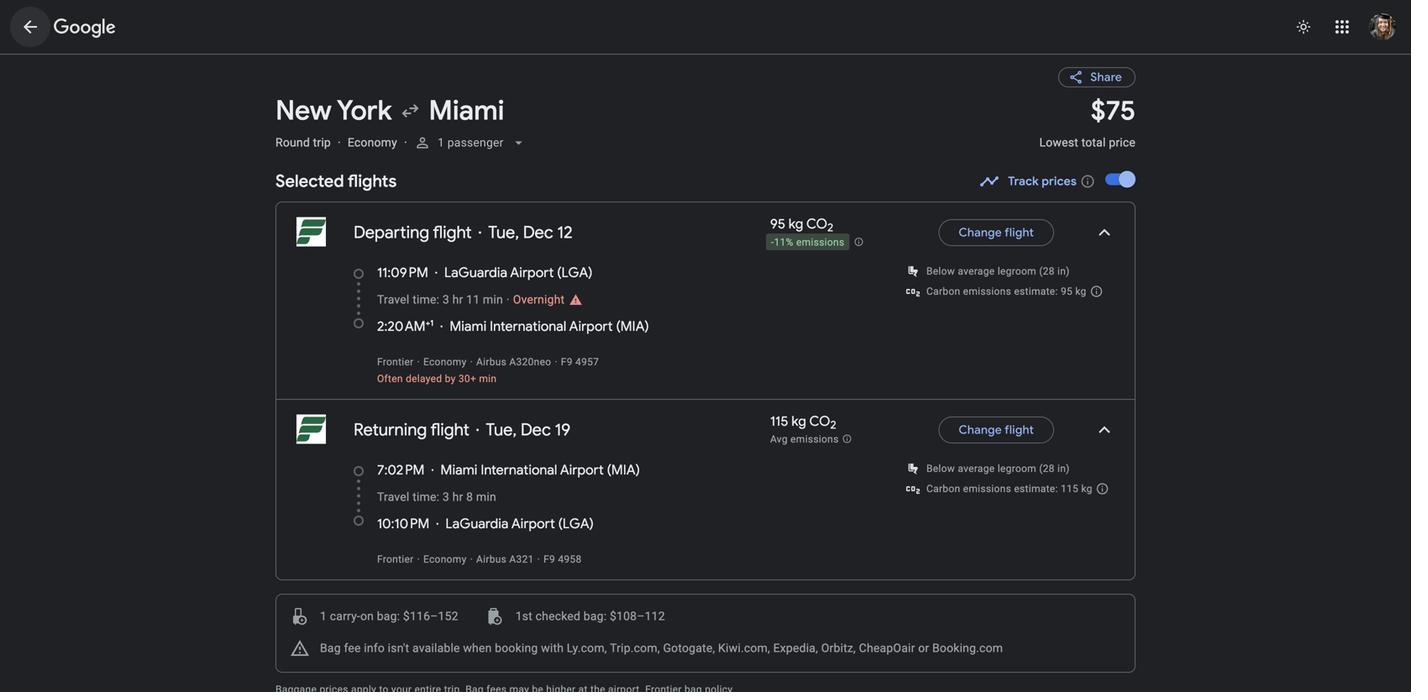 Task type: vqa. For each thing, say whether or not it's contained in the screenshot.
Bags popup button
no



Task type: describe. For each thing, give the bounding box(es) containing it.
york
[[337, 94, 392, 128]]

often delayed by 30+ min
[[377, 373, 497, 385]]

95 inside '95 kg co 2'
[[771, 216, 786, 233]]

 image for list containing departing flight
[[476, 420, 479, 441]]

airport up a321
[[512, 516, 555, 533]]

-11% emissions
[[772, 237, 845, 249]]

returning
[[354, 420, 427, 441]]

flight up 'carbon emissions estimate: 115 kilograms' element at the bottom right of the page
[[1005, 423, 1035, 438]]

8
[[467, 491, 473, 504]]

 image left overnight
[[507, 293, 510, 307]]

legroom for 115
[[998, 463, 1037, 475]]

estimate: for 115
[[1015, 483, 1059, 495]]

laguardia for 10:10 pm
[[446, 516, 509, 533]]

hr for departing flight
[[453, 293, 464, 307]]

isn't
[[388, 642, 410, 656]]

carbon emissions estimate: 95 kilograms element
[[927, 286, 1087, 298]]

share button
[[1059, 67, 1136, 87]]

airbus a321
[[477, 554, 534, 566]]

travel time: 3 hr 8 min
[[377, 491, 497, 504]]

economy for departing
[[424, 357, 467, 368]]

75 us dollars element
[[1092, 94, 1136, 128]]

flight down the by
[[431, 420, 470, 441]]

(lga) for 10:10 pm
[[559, 516, 594, 533]]

change flight for 12
[[959, 225, 1035, 240]]

Arrival time: 2:20 AM on  Wednesday, December 13. text field
[[377, 318, 434, 336]]

change flight button for 19
[[939, 410, 1055, 451]]

2:20 am +1
[[377, 318, 434, 336]]

co for tue, dec 12
[[807, 216, 828, 233]]

bag
[[320, 642, 341, 656]]

available
[[413, 642, 460, 656]]

Departure time: 11:09 PM. text field
[[377, 264, 429, 282]]

emissions for carbon emissions estimate: 115 kg
[[964, 483, 1012, 495]]

miami international airport (mia) for 7:02 pm
[[441, 462, 640, 479]]

New York to Miami and back text field
[[276, 94, 1020, 128]]

carbon emissions estimate: 95 kg
[[927, 286, 1087, 298]]

 image left the 1 passenger
[[404, 136, 407, 150]]

11%
[[775, 237, 794, 249]]

checked
[[536, 610, 581, 624]]

laguardia airport (lga) for 11:09 pm
[[445, 264, 593, 282]]

economy for returning
[[424, 554, 467, 566]]

time: for returning
[[413, 491, 440, 504]]

list containing departing flight
[[277, 203, 1135, 580]]

11
[[467, 293, 480, 307]]

track prices
[[1009, 174, 1077, 189]]

total
[[1082, 136, 1107, 150]]

1 carry-on bag: $116–152
[[320, 610, 459, 624]]

carry-
[[330, 610, 361, 624]]

12
[[558, 222, 573, 243]]

change appearance image
[[1284, 7, 1325, 47]]

change flight button for 12
[[939, 213, 1055, 253]]

frontier for departing
[[377, 357, 414, 368]]

f9 4957
[[561, 357, 599, 368]]

gotogate,
[[664, 642, 716, 656]]

travel time: 3 hr 11 min
[[377, 293, 503, 307]]

selected flights
[[276, 171, 397, 192]]

estimate: for 95
[[1015, 286, 1059, 298]]

3 for departing
[[443, 293, 450, 307]]

miami international airport (mia) for 2:20 am
[[450, 318, 650, 336]]

round
[[276, 136, 310, 150]]

95 kg co 2
[[771, 216, 834, 235]]

19
[[555, 420, 571, 441]]

passenger
[[448, 136, 504, 150]]

in) for 95
[[1058, 266, 1070, 278]]

travel for departing
[[377, 293, 410, 307]]

 image for main content containing new york
[[338, 136, 341, 150]]

2:20 am
[[377, 318, 426, 336]]

carbon for carbon emissions estimate: 115 kg
[[927, 483, 961, 495]]

when
[[463, 642, 492, 656]]

a321
[[510, 554, 534, 566]]

loading results progress bar
[[0, 54, 1412, 57]]

1 for 1 passenger
[[438, 136, 445, 150]]

below for carbon emissions estimate: 115 kg
[[927, 463, 956, 475]]

info
[[364, 642, 385, 656]]

emissions for carbon emissions estimate: 95 kg
[[964, 286, 1012, 298]]

with
[[541, 642, 564, 656]]

1 horizontal spatial  image
[[470, 357, 473, 368]]

hr for returning flight
[[453, 491, 464, 504]]

laguardia for 11:09 pm
[[445, 264, 508, 282]]

carbon emissions estimate: 115 kg
[[927, 483, 1093, 495]]

1st
[[516, 610, 533, 624]]

booking
[[495, 642, 538, 656]]

11:09 pm
[[377, 264, 429, 282]]

selected
[[276, 171, 344, 192]]

emissions for avg emissions
[[791, 434, 839, 445]]

new
[[276, 94, 332, 128]]

min for tue, dec 12
[[483, 293, 503, 307]]

prices
[[1042, 174, 1077, 189]]

min for tue, dec 19
[[476, 491, 497, 504]]

average for carbon emissions estimate: 95 kg
[[958, 266, 995, 278]]

 image right a321
[[538, 554, 540, 566]]

30+
[[459, 373, 477, 385]]

$116–152
[[403, 610, 459, 624]]

lowest
[[1040, 136, 1079, 150]]

miami for 7:02 pm
[[441, 462, 478, 479]]

fee
[[344, 642, 361, 656]]

overnight
[[513, 293, 565, 307]]

returning flight
[[354, 420, 470, 441]]

1 passenger
[[438, 136, 504, 150]]

learn more about tracked prices image
[[1081, 174, 1096, 189]]

airbus a320neo
[[477, 357, 552, 368]]

 image left airbus a321 in the bottom left of the page
[[470, 554, 473, 566]]

orbitz,
[[822, 642, 856, 656]]

new york
[[276, 94, 392, 128]]

departing flight
[[354, 222, 472, 243]]

carbon for carbon emissions estimate: 95 kg
[[927, 286, 961, 298]]

0 vertical spatial miami
[[429, 94, 505, 128]]

share
[[1091, 70, 1123, 85]]

travel for returning
[[377, 491, 410, 504]]

airport down the "19"
[[560, 462, 604, 479]]

departing
[[354, 222, 430, 243]]

-
[[772, 237, 775, 249]]

cheapoair
[[860, 642, 916, 656]]

bag fee info isn't available when booking with ly.com, trip.com, gotogate, kiwi.com, expedia, orbitz, cheapoair or booking.com
[[320, 642, 1004, 656]]

flight down track at the right top of the page
[[1005, 225, 1035, 240]]

none text field containing $75
[[1040, 94, 1136, 165]]

trip
[[313, 136, 331, 150]]

kiwi.com,
[[719, 642, 771, 656]]



Task type: locate. For each thing, give the bounding box(es) containing it.
change for tue, dec 19
[[959, 423, 1003, 438]]

0 vertical spatial 1
[[438, 136, 445, 150]]

expedia,
[[774, 642, 819, 656]]

below up 'carbon emissions estimate: 115 kilograms' element at the bottom right of the page
[[927, 463, 956, 475]]

2 up "-11% emissions" at the right of the page
[[828, 221, 834, 235]]

1
[[438, 136, 445, 150], [320, 610, 327, 624]]

2 horizontal spatial  image
[[476, 420, 479, 441]]

0 vertical spatial change
[[959, 225, 1003, 240]]

often
[[377, 373, 403, 385]]

flight right departing
[[433, 222, 472, 243]]

1 hr from the top
[[453, 293, 464, 307]]

2 3 from the top
[[443, 491, 450, 504]]

0 vertical spatial change flight button
[[939, 213, 1055, 253]]

10:10 pm
[[377, 516, 430, 533]]

min right 30+
[[479, 373, 497, 385]]

0 vertical spatial in)
[[1058, 266, 1070, 278]]

miami international airport (mia) down overnight
[[450, 318, 650, 336]]

laguardia
[[445, 264, 508, 282], [446, 516, 509, 533]]

2 up avg emissions
[[831, 418, 837, 433]]

1 average from the top
[[958, 266, 995, 278]]

 image
[[404, 136, 407, 150], [479, 223, 482, 243], [507, 293, 510, 307], [470, 554, 473, 566], [538, 554, 540, 566]]

ly.com,
[[567, 642, 607, 656]]

below up the carbon emissions estimate: 95 kilograms element
[[927, 266, 956, 278]]

flights
[[348, 171, 397, 192]]

airbus for tue, dec 12
[[477, 357, 507, 368]]

1 airbus from the top
[[477, 357, 507, 368]]

 image
[[338, 136, 341, 150], [470, 357, 473, 368], [476, 420, 479, 441]]

avg
[[771, 434, 788, 445]]

1 vertical spatial travel
[[377, 491, 410, 504]]

1 vertical spatial hr
[[453, 491, 464, 504]]

1 vertical spatial (mia)
[[607, 462, 640, 479]]

1 vertical spatial (lga)
[[559, 516, 594, 533]]

0 vertical spatial frontier
[[377, 357, 414, 368]]

+1
[[426, 318, 434, 329]]

by
[[445, 373, 456, 385]]

0 vertical spatial tue,
[[489, 222, 519, 243]]

emissions
[[797, 237, 845, 249], [964, 286, 1012, 298], [791, 434, 839, 445], [964, 483, 1012, 495]]

(mia) for 7:02 pm
[[607, 462, 640, 479]]

international down overnight
[[490, 318, 567, 336]]

2 change flight button from the top
[[939, 410, 1055, 451]]

1 in) from the top
[[1058, 266, 1070, 278]]

2 vertical spatial  image
[[476, 420, 479, 441]]

1 inside popup button
[[438, 136, 445, 150]]

2 travel from the top
[[377, 491, 410, 504]]

below average legroom (28 in) up 'carbon emissions estimate: 115 kilograms' element at the bottom right of the page
[[927, 463, 1070, 475]]

1 vertical spatial international
[[481, 462, 558, 479]]

$75 lowest total price
[[1040, 94, 1136, 150]]

0 vertical spatial laguardia
[[445, 264, 508, 282]]

in) for 115
[[1058, 463, 1070, 475]]

international down tue, dec 19
[[481, 462, 558, 479]]

international for 2:20 am
[[490, 318, 567, 336]]

below average legroom (28 in) for 95
[[927, 266, 1070, 278]]

co inside 115 kg co 2
[[810, 413, 831, 430]]

0 vertical spatial time:
[[413, 293, 440, 307]]

1 vertical spatial below
[[927, 463, 956, 475]]

1st checked bag: $108–112
[[516, 610, 665, 624]]

3 for returning
[[443, 491, 450, 504]]

legroom up the carbon emissions estimate: 95 kilograms element
[[998, 266, 1037, 278]]

1 vertical spatial airbus
[[477, 554, 507, 566]]

miami up the 1 passenger
[[429, 94, 505, 128]]

1 left passenger
[[438, 136, 445, 150]]

kg inside 115 kg co 2
[[792, 413, 807, 430]]

average
[[958, 266, 995, 278], [958, 463, 995, 475]]

0 vertical spatial  image
[[338, 136, 341, 150]]

go back image
[[20, 17, 40, 37]]

legroom
[[998, 266, 1037, 278], [998, 463, 1037, 475]]

95
[[771, 216, 786, 233], [1061, 286, 1073, 298]]

laguardia airport (lga) for 10:10 pm
[[446, 516, 594, 533]]

time: up +1
[[413, 293, 440, 307]]

f9 4958
[[544, 554, 582, 566]]

2 bag: from the left
[[584, 610, 607, 624]]

travel
[[377, 293, 410, 307], [377, 491, 410, 504]]

$108–112
[[610, 610, 665, 624]]

delayed
[[406, 373, 442, 385]]

economy down the "arrival time: 10:10 pm." text box on the left bottom of page
[[424, 554, 467, 566]]

change flight button up 'carbon emissions estimate: 115 kilograms' element at the bottom right of the page
[[939, 410, 1055, 451]]

2 legroom from the top
[[998, 463, 1037, 475]]

frontier for returning
[[377, 554, 414, 566]]

(28 up the carbon emissions estimate: 95 kilograms element
[[1040, 266, 1055, 278]]

economy up the by
[[424, 357, 467, 368]]

1 frontier from the top
[[377, 357, 414, 368]]

1 3 from the top
[[443, 293, 450, 307]]

1 vertical spatial change
[[959, 423, 1003, 438]]

0 vertical spatial (lga)
[[557, 264, 593, 282]]

115 inside 115 kg co 2
[[771, 413, 789, 430]]

0 horizontal spatial 1
[[320, 610, 327, 624]]

0 vertical spatial 2
[[828, 221, 834, 235]]

airbus for tue, dec 19
[[477, 554, 507, 566]]

change up 'carbon emissions estimate: 115 kilograms' element at the bottom right of the page
[[959, 423, 1003, 438]]

min
[[483, 293, 503, 307], [479, 373, 497, 385], [476, 491, 497, 504]]

0 vertical spatial 115
[[771, 413, 789, 430]]

1 vertical spatial laguardia
[[446, 516, 509, 533]]

0 vertical spatial international
[[490, 318, 567, 336]]

economy down york
[[348, 136, 398, 150]]

flight
[[433, 222, 472, 243], [1005, 225, 1035, 240], [431, 420, 470, 441], [1005, 423, 1035, 438]]

miami international airport (mia)
[[450, 318, 650, 336], [441, 462, 640, 479]]

2 inside 115 kg co 2
[[831, 418, 837, 433]]

international for 7:02 pm
[[481, 462, 558, 479]]

co for tue, dec 19
[[810, 413, 831, 430]]

(lga) down 12
[[557, 264, 593, 282]]

in)
[[1058, 266, 1070, 278], [1058, 463, 1070, 475]]

1 change flight from the top
[[959, 225, 1035, 240]]

change flight down track at the right top of the page
[[959, 225, 1035, 240]]

1 legroom from the top
[[998, 266, 1037, 278]]

1 vertical spatial time:
[[413, 491, 440, 504]]

carbon
[[927, 286, 961, 298], [927, 483, 961, 495]]

(28 for 115
[[1040, 463, 1055, 475]]

hr
[[453, 293, 464, 307], [453, 491, 464, 504]]

miami up 8
[[441, 462, 478, 479]]

1 change from the top
[[959, 225, 1003, 240]]

1 passenger button
[[407, 123, 534, 163]]

1 (28 from the top
[[1040, 266, 1055, 278]]

2 for 19
[[831, 418, 837, 433]]

1 below average legroom (28 in) from the top
[[927, 266, 1070, 278]]

bag: right on
[[377, 610, 400, 624]]

change flight button down track at the right top of the page
[[939, 213, 1055, 253]]

1 carbon from the top
[[927, 286, 961, 298]]

economy
[[348, 136, 398, 150], [424, 357, 467, 368], [424, 554, 467, 566]]

airbus left a321
[[477, 554, 507, 566]]

1 horizontal spatial bag:
[[584, 610, 607, 624]]

1 for 1 carry-on bag: $116–152
[[320, 610, 327, 624]]

main content
[[276, 54, 1148, 693]]

change flight button
[[939, 213, 1055, 253], [939, 410, 1055, 451]]

1 vertical spatial  image
[[470, 357, 473, 368]]

Departure time: 7:02 PM. text field
[[377, 462, 425, 479]]

miami for 2:20 am
[[450, 318, 487, 336]]

0 vertical spatial 3
[[443, 293, 450, 307]]

(28
[[1040, 266, 1055, 278], [1040, 463, 1055, 475]]

2 below from the top
[[927, 463, 956, 475]]

3 left 11
[[443, 293, 450, 307]]

change flight for 19
[[959, 423, 1035, 438]]

co up "-11% emissions" at the right of the page
[[807, 216, 828, 233]]

1 bag: from the left
[[377, 610, 400, 624]]

1 vertical spatial laguardia airport (lga)
[[446, 516, 594, 533]]

0 vertical spatial below average legroom (28 in)
[[927, 266, 1070, 278]]

legroom up 'carbon emissions estimate: 115 kilograms' element at the bottom right of the page
[[998, 463, 1037, 475]]

laguardia airport (lga) up overnight
[[445, 264, 593, 282]]

2 change from the top
[[959, 423, 1003, 438]]

below average legroom (28 in) for 115
[[927, 463, 1070, 475]]

dec for 12
[[523, 222, 554, 243]]

1 below from the top
[[927, 266, 956, 278]]

legroom for 95
[[998, 266, 1037, 278]]

laguardia up 11
[[445, 264, 508, 282]]

estimate:
[[1015, 286, 1059, 298], [1015, 483, 1059, 495]]

2 for 12
[[828, 221, 834, 235]]

carbon emissions estimate: 115 kilograms element
[[927, 483, 1093, 495]]

average for carbon emissions estimate: 115 kg
[[958, 463, 995, 475]]

change for tue, dec 12
[[959, 225, 1003, 240]]

1 vertical spatial dec
[[521, 420, 551, 441]]

0 vertical spatial hr
[[453, 293, 464, 307]]

0 vertical spatial 95
[[771, 216, 786, 233]]

(mia)
[[616, 318, 650, 336], [607, 462, 640, 479]]

1 change flight button from the top
[[939, 213, 1055, 253]]

2 hr from the top
[[453, 491, 464, 504]]

laguardia airport (lga)
[[445, 264, 593, 282], [446, 516, 594, 533]]

laguardia airport (lga) up a321
[[446, 516, 594, 533]]

2 vertical spatial economy
[[424, 554, 467, 566]]

1 horizontal spatial 115
[[1061, 483, 1079, 495]]

bag: inside first checked bag costs between 108 us dollars and 112 us dollars element
[[584, 610, 607, 624]]

2 time: from the top
[[413, 491, 440, 504]]

2 estimate: from the top
[[1015, 483, 1059, 495]]

0 vertical spatial economy
[[348, 136, 398, 150]]

None text field
[[1040, 94, 1136, 165]]

round trip
[[276, 136, 331, 150]]

avg emissions
[[771, 434, 839, 445]]

 image up 30+
[[470, 357, 473, 368]]

bag:
[[377, 610, 400, 624], [584, 610, 607, 624]]

or
[[919, 642, 930, 656]]

7:02 pm
[[377, 462, 425, 479]]

 image right trip
[[338, 136, 341, 150]]

2
[[828, 221, 834, 235], [831, 418, 837, 433]]

(mia) for 2:20 am
[[616, 318, 650, 336]]

3
[[443, 293, 450, 307], [443, 491, 450, 504]]

0 vertical spatial carbon
[[927, 286, 961, 298]]

1 vertical spatial estimate:
[[1015, 483, 1059, 495]]

min right 8
[[476, 491, 497, 504]]

hr left 8
[[453, 491, 464, 504]]

first checked bag costs between 108 us dollars and 112 us dollars element
[[486, 607, 665, 627]]

1 left the "carry-" at bottom
[[320, 610, 327, 624]]

frontier up often
[[377, 357, 414, 368]]

co
[[807, 216, 828, 233], [810, 413, 831, 430]]

0 vertical spatial dec
[[523, 222, 554, 243]]

2 airbus from the top
[[477, 554, 507, 566]]

 image left tue, dec 12
[[479, 223, 482, 243]]

Arrival time: 10:10 PM. text field
[[377, 516, 430, 533]]

2 inside '95 kg co 2'
[[828, 221, 834, 235]]

trip.com,
[[610, 642, 660, 656]]

average up the carbon emissions estimate: 95 kilograms element
[[958, 266, 995, 278]]

1 vertical spatial 1
[[320, 610, 327, 624]]

1 time: from the top
[[413, 293, 440, 307]]

115 kg co 2
[[771, 413, 837, 433]]

0 vertical spatial average
[[958, 266, 995, 278]]

1 vertical spatial miami international airport (mia)
[[441, 462, 640, 479]]

time: up the "arrival time: 10:10 pm." text box on the left bottom of page
[[413, 491, 440, 504]]

miami
[[429, 94, 505, 128], [450, 318, 487, 336], [441, 462, 478, 479]]

1 vertical spatial tue,
[[486, 420, 517, 441]]

2 (28 from the top
[[1040, 463, 1055, 475]]

2 frontier from the top
[[377, 554, 414, 566]]

0 vertical spatial (mia)
[[616, 318, 650, 336]]

airbus up 30+
[[477, 357, 507, 368]]

below average legroom (28 in) up the carbon emissions estimate: 95 kilograms element
[[927, 266, 1070, 278]]

1 vertical spatial carbon
[[927, 483, 961, 495]]

2 average from the top
[[958, 463, 995, 475]]

miami down 11
[[450, 318, 487, 336]]

1 vertical spatial average
[[958, 463, 995, 475]]

average up 'carbon emissions estimate: 115 kilograms' element at the bottom right of the page
[[958, 463, 995, 475]]

(lga) for 11:09 pm
[[557, 264, 593, 282]]

0 vertical spatial below
[[927, 266, 956, 278]]

tue,
[[489, 222, 519, 243], [486, 420, 517, 441]]

0 vertical spatial miami international airport (mia)
[[450, 318, 650, 336]]

tue, dec 19
[[486, 420, 571, 441]]

1 vertical spatial miami
[[450, 318, 487, 336]]

on
[[361, 610, 374, 624]]

1 estimate: from the top
[[1015, 286, 1059, 298]]

1 vertical spatial min
[[479, 373, 497, 385]]

in) up the carbon emissions estimate: 95 kilograms element
[[1058, 266, 1070, 278]]

tue, left 12
[[489, 222, 519, 243]]

dec left the "19"
[[521, 420, 551, 441]]

1 vertical spatial 95
[[1061, 286, 1073, 298]]

2 change flight from the top
[[959, 423, 1035, 438]]

0 vertical spatial laguardia airport (lga)
[[445, 264, 593, 282]]

1 vertical spatial legroom
[[998, 463, 1037, 475]]

change flight up 'carbon emissions estimate: 115 kilograms' element at the bottom right of the page
[[959, 423, 1035, 438]]

2 in) from the top
[[1058, 463, 1070, 475]]

laguardia down 8
[[446, 516, 509, 533]]

1 vertical spatial economy
[[424, 357, 467, 368]]

1 vertical spatial 115
[[1061, 483, 1079, 495]]

1 vertical spatial change flight
[[959, 423, 1035, 438]]

a320neo
[[510, 357, 552, 368]]

3 left 8
[[443, 491, 450, 504]]

1 carry-on bag costs between 116 us dollars and 152 us dollars element
[[290, 607, 459, 627]]

change up the carbon emissions estimate: 95 kilograms element
[[959, 225, 1003, 240]]

booking.com
[[933, 642, 1004, 656]]

dec for 19
[[521, 420, 551, 441]]

kg inside '95 kg co 2'
[[789, 216, 804, 233]]

airport up overnight
[[511, 264, 554, 282]]

change flight
[[959, 225, 1035, 240], [959, 423, 1035, 438]]

co up avg emissions
[[810, 413, 831, 430]]

0 vertical spatial legroom
[[998, 266, 1037, 278]]

1 vertical spatial co
[[810, 413, 831, 430]]

$75
[[1092, 94, 1136, 128]]

(28 for 95
[[1040, 266, 1055, 278]]

1 vertical spatial 2
[[831, 418, 837, 433]]

2 vertical spatial miami
[[441, 462, 478, 479]]

0 vertical spatial travel
[[377, 293, 410, 307]]

tue, for tue, dec 12
[[489, 222, 519, 243]]

dec left 12
[[523, 222, 554, 243]]

main content containing new york
[[276, 54, 1148, 693]]

0 vertical spatial (28
[[1040, 266, 1055, 278]]

min right 11
[[483, 293, 503, 307]]

tue, for tue, dec 19
[[486, 420, 517, 441]]

 image left tue, dec 19
[[476, 420, 479, 441]]

airport
[[511, 264, 554, 282], [570, 318, 613, 336], [560, 462, 604, 479], [512, 516, 555, 533]]

(lga)
[[557, 264, 593, 282], [559, 516, 594, 533]]

1 travel from the top
[[377, 293, 410, 307]]

miami international airport (mia) down tue, dec 19
[[441, 462, 640, 479]]

0 vertical spatial estimate:
[[1015, 286, 1059, 298]]

price
[[1110, 136, 1136, 150]]

0 horizontal spatial bag:
[[377, 610, 400, 624]]

co inside '95 kg co 2'
[[807, 216, 828, 233]]

2 carbon from the top
[[927, 483, 961, 495]]

below average legroom (28 in)
[[927, 266, 1070, 278], [927, 463, 1070, 475]]

0 horizontal spatial  image
[[338, 136, 341, 150]]

1 horizontal spatial 1
[[438, 136, 445, 150]]

1 vertical spatial in)
[[1058, 463, 1070, 475]]

tue, dec 12
[[489, 222, 573, 243]]

(28 up 'carbon emissions estimate: 115 kilograms' element at the bottom right of the page
[[1040, 463, 1055, 475]]

1 horizontal spatial 95
[[1061, 286, 1073, 298]]

in) up 'carbon emissions estimate: 115 kilograms' element at the bottom right of the page
[[1058, 463, 1070, 475]]

airport up f9 4957
[[570, 318, 613, 336]]

dec
[[523, 222, 554, 243], [521, 420, 551, 441]]

2 below average legroom (28 in) from the top
[[927, 463, 1070, 475]]

1 vertical spatial (28
[[1040, 463, 1055, 475]]

2 vertical spatial min
[[476, 491, 497, 504]]

0 vertical spatial airbus
[[477, 357, 507, 368]]

below for carbon emissions estimate: 95 kg
[[927, 266, 956, 278]]

tue, left the "19"
[[486, 420, 517, 441]]

(lga) up f9 4958
[[559, 516, 594, 533]]

time: for departing
[[413, 293, 440, 307]]

bag: inside 1 carry-on bag costs between 116 us dollars and 152 us dollars element
[[377, 610, 400, 624]]

1 vertical spatial below average legroom (28 in)
[[927, 463, 1070, 475]]

0 horizontal spatial 95
[[771, 216, 786, 233]]

1 vertical spatial frontier
[[377, 554, 414, 566]]

list
[[277, 203, 1135, 580]]

travel down 7:02 pm text box
[[377, 491, 410, 504]]

hr left 11
[[453, 293, 464, 307]]

0 vertical spatial change flight
[[959, 225, 1035, 240]]

frontier down "10:10 pm"
[[377, 554, 414, 566]]

track
[[1009, 174, 1039, 189]]

1 vertical spatial change flight button
[[939, 410, 1055, 451]]

international
[[490, 318, 567, 336], [481, 462, 558, 479]]

bag: up the 'ly.com,' at the left of page
[[584, 610, 607, 624]]

airbus
[[477, 357, 507, 368], [477, 554, 507, 566]]

0 vertical spatial min
[[483, 293, 503, 307]]

1 vertical spatial 3
[[443, 491, 450, 504]]

0 horizontal spatial 115
[[771, 413, 789, 430]]

0 vertical spatial co
[[807, 216, 828, 233]]

travel up 2:20 am
[[377, 293, 410, 307]]



